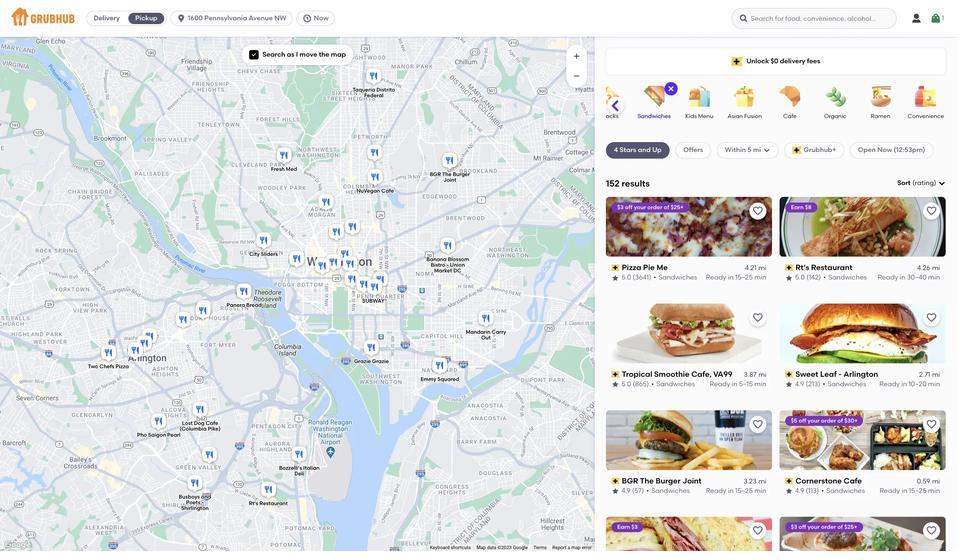 Task type: describe. For each thing, give the bounding box(es) containing it.
subway®
[[363, 298, 388, 304]]

bgr the burger joint image
[[441, 151, 460, 172]]

ready in 15–25 min for burger
[[707, 487, 767, 495]]

federal
[[364, 92, 384, 99]]

pie
[[644, 263, 655, 272]]

4.9 for cornerstone cafe
[[796, 487, 805, 495]]

svg image right 5
[[764, 147, 771, 154]]

0.59 mi
[[918, 477, 941, 486]]

$5
[[792, 417, 798, 424]]

- inside busboys and poets - shirlington
[[202, 500, 204, 506]]

subscription pass image for pizza pie me
[[612, 265, 621, 271]]

panera
[[227, 302, 245, 308]]

1 vertical spatial now
[[878, 146, 893, 154]]

chopt creative salad co. image
[[355, 275, 374, 295]]

pennsylvania
[[205, 14, 247, 22]]

ready in 30–40 min
[[879, 274, 941, 282]]

• for pie
[[654, 274, 657, 282]]

hipcityveg chinatown image
[[371, 270, 390, 291]]

joint inside fresh med bgr the burger joint
[[444, 177, 457, 183]]

• sandwiches for leaf
[[823, 380, 867, 388]]

4
[[615, 146, 619, 154]]

minus icon image
[[573, 71, 582, 81]]

the inside fresh med bgr the burger joint
[[443, 171, 452, 177]]

pike)
[[208, 426, 221, 432]]

• sandwiches for pie
[[654, 274, 698, 282]]

city sliders logo image
[[780, 517, 947, 551]]

saigon
[[148, 432, 166, 438]]

star icon image for rt's restaurant
[[786, 274, 794, 282]]

nuvegan cafe
[[357, 188, 394, 194]]

blossom
[[448, 256, 470, 262]]

delivery button
[[87, 11, 127, 26]]

(
[[913, 179, 916, 187]]

your for pizza
[[634, 204, 647, 211]]

4.21 mi
[[746, 264, 767, 272]]

ready in 15–25 min for me
[[707, 274, 767, 282]]

tropical smoothie cafe, va99
[[622, 370, 733, 379]]

rating
[[916, 179, 935, 187]]

ready in 15–25 min down the 0.59
[[880, 487, 941, 495]]

up
[[653, 146, 662, 154]]

google
[[513, 545, 528, 550]]

pizza pie me image
[[200, 445, 219, 466]]

min for bgr the burger joint
[[755, 487, 767, 495]]

bozzelli's italian deli logo image
[[607, 517, 773, 551]]

asian
[[728, 113, 744, 120]]

sort ( rating )
[[898, 179, 937, 187]]

bozzelli's italian deli image
[[290, 445, 309, 466]]

map region
[[0, 0, 705, 551]]

sandwiches for sweet leaf - arlington
[[828, 380, 867, 388]]

min for sweet leaf - arlington
[[929, 380, 941, 388]]

tropical smoothie cafe, va99 image
[[140, 327, 159, 347]]

manny & olga's pizza - petworth image
[[366, 143, 385, 164]]

i
[[296, 51, 298, 59]]

sweet leaf - arlington image
[[195, 299, 214, 320]]

panera bread image
[[235, 282, 254, 303]]

sort
[[898, 179, 911, 187]]

mi for sweet leaf - arlington
[[933, 371, 941, 379]]

1 horizontal spatial the
[[641, 476, 654, 485]]

taqueria distrito federal
[[353, 87, 395, 99]]

2 vertical spatial of
[[838, 524, 844, 531]]

of for cafe
[[838, 417, 844, 424]]

• sandwiches for cafe
[[822, 487, 866, 495]]

2 vertical spatial off
[[799, 524, 807, 531]]

• for the
[[647, 487, 650, 495]]

3.23 mi
[[744, 477, 767, 486]]

15–25 for burger
[[736, 487, 754, 495]]

star icon image for pizza pie me
[[612, 274, 620, 282]]

bozzelli's
[[279, 465, 302, 471]]

grubhub plus flag logo image for grubhub+
[[793, 147, 802, 154]]

1 horizontal spatial map
[[572, 545, 581, 550]]

$8
[[806, 204, 812, 211]]

open now (12:53pm)
[[859, 146, 926, 154]]

152 results
[[607, 178, 650, 189]]

pizza pie me logo image
[[607, 197, 773, 257]]

earn for earn $3
[[618, 524, 631, 531]]

bgr inside fresh med bgr the burger joint
[[430, 171, 441, 177]]

• for restaurant
[[824, 274, 827, 282]]

city
[[249, 251, 260, 257]]

4.9 (57)
[[622, 487, 645, 495]]

$25+ for pizza pie me logo
[[671, 204, 684, 211]]

italian gourmet deli image
[[325, 252, 343, 273]]

152
[[607, 178, 620, 189]]

proceed to checkout button
[[811, 277, 937, 294]]

rise bakery image
[[317, 192, 336, 213]]

5.0 for tropical smoothie cafe, va99
[[622, 380, 632, 388]]

svg image inside 1600 pennsylvania avenue nw button
[[177, 14, 186, 23]]

sandwiches for bgr the burger joint
[[652, 487, 691, 495]]

shirlington
[[181, 505, 209, 511]]

cornerstone
[[796, 476, 843, 485]]

emmy squared image
[[431, 356, 450, 377]]

proceed to checkout
[[840, 281, 908, 290]]

svg image inside now button
[[303, 14, 312, 23]]

search
[[263, 51, 286, 59]]

busboys and poets - shirlington image
[[186, 474, 205, 494]]

0 vertical spatial pizza
[[622, 263, 642, 272]]

organic
[[825, 113, 847, 120]]

1 vertical spatial joint
[[683, 476, 702, 485]]

- inside city sliders banana blossom bistro - union market dc
[[447, 262, 449, 268]]

offers
[[684, 146, 704, 154]]

now inside button
[[314, 14, 329, 22]]

terms
[[534, 545, 547, 550]]

1600 pennsylvania avenue nw button
[[171, 11, 297, 26]]

ready in 10–20 min
[[880, 380, 941, 388]]

1 grazie from the left
[[354, 358, 371, 365]]

subscription pass image for sweet leaf - arlington
[[786, 371, 794, 378]]

1 vertical spatial bgr
[[622, 476, 639, 485]]

snacks image
[[593, 86, 626, 107]]

squared
[[438, 376, 460, 383]]

earn $8
[[792, 204, 812, 211]]

report a map error link
[[553, 545, 592, 550]]

in for pizza pie me
[[729, 274, 734, 282]]

$3 for city sliders logo
[[792, 524, 798, 531]]

convenience
[[909, 113, 945, 120]]

out
[[482, 335, 491, 341]]

tropical
[[622, 370, 653, 379]]

unlock
[[747, 57, 770, 65]]

0 vertical spatial restaurant
[[812, 263, 853, 272]]

$0
[[771, 57, 779, 65]]

subway® panera bread
[[227, 298, 388, 308]]

map
[[477, 545, 486, 550]]

2 vertical spatial your
[[808, 524, 820, 531]]

emmy squared
[[421, 376, 460, 383]]

shortcuts
[[451, 545, 471, 550]]

of for pie
[[664, 204, 670, 211]]

4.9 for bgr the burger joint
[[622, 487, 631, 495]]

pho saigon pearl image
[[149, 412, 168, 432]]

sandwiches for pizza pie me
[[659, 274, 698, 282]]

Search for food, convenience, alcohol... search field
[[732, 8, 897, 29]]

rt's restaurant logo image
[[780, 197, 947, 257]]

bozzelli's italian deli
[[279, 465, 320, 477]]

• for smoothie
[[652, 380, 655, 388]]

organic image
[[820, 86, 853, 107]]

fusion
[[745, 113, 762, 120]]

stars
[[620, 146, 637, 154]]

pizza inside grazie grazie two chefs pizza
[[116, 363, 129, 370]]

google image
[[2, 539, 34, 551]]

results
[[622, 178, 650, 189]]

bgr the burger joint
[[622, 476, 702, 485]]

asian fusion
[[728, 113, 762, 120]]

order for cafe
[[822, 417, 837, 424]]

grazie grazie two chefs pizza
[[88, 358, 389, 370]]

mi for bgr the burger joint
[[759, 477, 767, 486]]

market
[[435, 267, 453, 274]]

plus icon image
[[573, 51, 582, 61]]

delivery
[[781, 57, 806, 65]]

cornerstone cafe image
[[336, 244, 355, 265]]

mi for cornerstone cafe
[[933, 477, 941, 486]]

• for cafe
[[822, 487, 825, 495]]

ready for rt's restaurant
[[879, 274, 899, 282]]

leaf
[[821, 370, 837, 379]]

lost dog cafe (columbia pike) image
[[191, 400, 210, 421]]

ready for tropical smoothie cafe, va99
[[710, 380, 731, 388]]

0 horizontal spatial map
[[331, 51, 346, 59]]

subscription pass image for bgr the burger joint
[[612, 478, 621, 485]]

order for pie
[[648, 204, 663, 211]]

5
[[748, 146, 752, 154]]

courthaus social image
[[194, 301, 213, 322]]

data
[[487, 545, 497, 550]]

arlington
[[844, 370, 879, 379]]

1600
[[188, 14, 203, 22]]

in for cornerstone cafe
[[902, 487, 908, 495]]

svg image right )
[[939, 180, 947, 187]]

1 button
[[931, 10, 945, 27]]

fees
[[808, 57, 821, 65]]

sweet leaf - arlington logo image
[[780, 304, 947, 364]]

within
[[726, 146, 747, 154]]

dc
[[454, 267, 462, 274]]

pho
[[137, 432, 147, 438]]

off for pizza
[[626, 204, 633, 211]]

mikko nordic fine food image
[[327, 222, 346, 243]]

unlock $0 delivery fees
[[747, 57, 821, 65]]

ready for bgr the burger joint
[[707, 487, 727, 495]]

dog
[[194, 420, 205, 426]]



Task type: vqa. For each thing, say whether or not it's contained in the screenshot.
Restaurant
yes



Task type: locate. For each thing, give the bounding box(es) containing it.
pickup button
[[127, 11, 166, 26]]

• sandwiches down bgr the burger joint
[[647, 487, 691, 495]]

tropical smoothie cafe, va99 logo image
[[607, 304, 773, 364]]

1 horizontal spatial joint
[[683, 476, 702, 485]]

0 vertical spatial $25+
[[671, 204, 684, 211]]

ready for sweet leaf - arlington
[[880, 380, 901, 388]]

0 horizontal spatial $25+
[[671, 204, 684, 211]]

ready for pizza pie me
[[707, 274, 727, 282]]

kids
[[686, 113, 697, 120]]

ramen
[[872, 113, 891, 120]]

• right (57)
[[647, 487, 650, 495]]

0 vertical spatial your
[[634, 204, 647, 211]]

subscription pass image for rt's restaurant
[[786, 265, 794, 271]]

min down 4.26 mi
[[929, 274, 941, 282]]

asian fusion image
[[729, 86, 762, 107]]

0 vertical spatial and
[[639, 146, 651, 154]]

taqueria
[[353, 87, 376, 93]]

sweet
[[796, 370, 819, 379]]

now up the
[[314, 14, 329, 22]]

0 vertical spatial $3 off your order of $25+
[[618, 204, 684, 211]]

your down (113)
[[808, 524, 820, 531]]

bgr the burger joint logo image
[[607, 410, 773, 470]]

sandwiches image
[[638, 86, 671, 107]]

4.9 (113)
[[796, 487, 820, 495]]

5.0
[[622, 274, 632, 282], [796, 274, 806, 282], [622, 380, 632, 388]]

- right bistro
[[447, 262, 449, 268]]

move
[[300, 51, 318, 59]]

• sandwiches
[[654, 274, 698, 282], [824, 274, 868, 282], [652, 380, 696, 388], [823, 380, 867, 388], [647, 487, 691, 495], [822, 487, 866, 495]]

mi right 4.26
[[933, 264, 941, 272]]

• sandwiches down me
[[654, 274, 698, 282]]

your right $5
[[808, 417, 820, 424]]

rt's inside map region
[[249, 500, 258, 507]]

grubhub plus flag logo image for unlock $0 delivery fees
[[732, 57, 743, 66]]

0 horizontal spatial restaurant
[[260, 500, 288, 507]]

banana blossom bistro - union market dc image
[[439, 236, 458, 257]]

sandwiches left to
[[829, 274, 868, 282]]

1 vertical spatial earn
[[618, 524, 631, 531]]

to
[[868, 281, 875, 290]]

min down 2.71 mi
[[929, 380, 941, 388]]

restaurant up (142)
[[812, 263, 853, 272]]

mandarin
[[466, 329, 491, 335]]

(3641)
[[633, 274, 652, 282]]

banana
[[427, 256, 447, 262]]

4.9 for sweet leaf - arlington
[[796, 380, 805, 388]]

mandarin carry out
[[466, 329, 507, 341]]

svg image
[[177, 14, 186, 23], [251, 52, 257, 58], [764, 147, 771, 154], [939, 180, 947, 187]]

0 horizontal spatial the
[[443, 171, 452, 177]]

• right (113)
[[822, 487, 825, 495]]

cafe right nuvegan
[[382, 188, 394, 194]]

mi right the 3.23
[[759, 477, 767, 486]]

0 vertical spatial earn
[[792, 204, 804, 211]]

2 subscription pass image from the top
[[612, 478, 621, 485]]

grazie
[[354, 358, 371, 365], [372, 358, 389, 365]]

• sandwiches for restaurant
[[824, 274, 868, 282]]

2 vertical spatial order
[[822, 524, 837, 531]]

15–25 for me
[[736, 274, 754, 282]]

15–25 down 4.21
[[736, 274, 754, 282]]

report
[[553, 545, 567, 550]]

1 vertical spatial rt's restaurant
[[249, 500, 288, 507]]

subscription pass image
[[786, 265, 794, 271], [612, 371, 621, 378], [786, 371, 794, 378], [786, 478, 794, 485]]

main navigation navigation
[[0, 0, 958, 37]]

true food kitchen image
[[126, 341, 145, 362]]

0 vertical spatial of
[[664, 204, 670, 211]]

$3 off your order of $25+ for pizza pie me logo
[[618, 204, 684, 211]]

emmy
[[421, 376, 437, 383]]

map data ©2023 google
[[477, 545, 528, 550]]

• right (865)
[[652, 380, 655, 388]]

1 vertical spatial the
[[641, 476, 654, 485]]

0 horizontal spatial $3
[[618, 204, 624, 211]]

city sliders image
[[255, 231, 273, 252]]

svg image
[[912, 13, 923, 24], [931, 13, 943, 24], [303, 14, 312, 23], [740, 14, 749, 23], [668, 85, 675, 93]]

kids menu image
[[684, 86, 717, 107]]

mi for tropical smoothie cafe, va99
[[759, 371, 767, 379]]

0 vertical spatial rt's
[[796, 263, 810, 272]]

subscription pass image for tropical smoothie cafe, va99
[[612, 371, 621, 378]]

5.0 left (3641)
[[622, 274, 632, 282]]

chicken + whiskey logan circle image
[[343, 217, 362, 238]]

star icon image left 4.9 (57)
[[612, 488, 620, 495]]

0 vertical spatial map
[[331, 51, 346, 59]]

min down 3.23 mi
[[755, 487, 767, 495]]

0 vertical spatial now
[[314, 14, 329, 22]]

checkout
[[877, 281, 908, 290]]

in for sweet leaf - arlington
[[902, 380, 908, 388]]

me
[[657, 263, 669, 272]]

0 horizontal spatial -
[[202, 500, 204, 506]]

off down 152 results on the top
[[626, 204, 633, 211]]

star icon image left 5.0 (3641)
[[612, 274, 620, 282]]

mi right 2.71
[[933, 371, 941, 379]]

0 vertical spatial burger
[[453, 171, 470, 177]]

1 vertical spatial restaurant
[[260, 500, 288, 507]]

1 vertical spatial order
[[822, 417, 837, 424]]

0 vertical spatial bgr
[[430, 171, 441, 177]]

joint down bgr the burger joint logo
[[683, 476, 702, 485]]

1 vertical spatial pizza
[[116, 363, 129, 370]]

map right "a"
[[572, 545, 581, 550]]

1 horizontal spatial and
[[639, 146, 651, 154]]

0 horizontal spatial rt's restaurant
[[249, 500, 288, 507]]

$3 down 4.9 (57)
[[632, 524, 638, 531]]

kids menu
[[686, 113, 714, 120]]

mandarin carry out image
[[477, 309, 496, 329]]

subscription pass image right the 4.21 mi
[[786, 265, 794, 271]]

4.9 down sweet
[[796, 380, 805, 388]]

• sandwiches for smoothie
[[652, 380, 696, 388]]

svg image inside 1 button
[[931, 13, 943, 24]]

earn left $8
[[792, 204, 804, 211]]

1 vertical spatial -
[[839, 370, 842, 379]]

0 horizontal spatial pizza
[[116, 363, 129, 370]]

0 horizontal spatial rt's
[[249, 500, 258, 507]]

pearl
[[167, 432, 181, 438]]

3.87
[[745, 371, 757, 379]]

2 grazie from the left
[[372, 358, 389, 365]]

1 vertical spatial map
[[572, 545, 581, 550]]

avenue
[[249, 14, 273, 22]]

0.59
[[918, 477, 931, 486]]

off for cornerstone
[[799, 417, 807, 424]]

sliders
[[261, 251, 278, 257]]

1 horizontal spatial -
[[447, 262, 449, 268]]

1 horizontal spatial pizza
[[622, 263, 642, 272]]

svg image left 1600
[[177, 14, 186, 23]]

mi for rt's restaurant
[[933, 264, 941, 272]]

rt's restaurant inside map region
[[249, 500, 288, 507]]

1 vertical spatial of
[[838, 417, 844, 424]]

ramen image
[[865, 86, 898, 107]]

now button
[[297, 11, 339, 26]]

1 horizontal spatial $3
[[632, 524, 638, 531]]

sandwiches for tropical smoothie cafe, va99
[[657, 380, 696, 388]]

joint down bgr the burger joint image
[[444, 177, 457, 183]]

in for tropical smoothie cafe, va99
[[732, 380, 738, 388]]

(columbia
[[180, 426, 207, 432]]

(213)
[[807, 380, 821, 388]]

$3 off your order of $25+ down (113)
[[792, 524, 858, 531]]

pizza right chefs
[[116, 363, 129, 370]]

subscription pass image left cornerstone on the bottom
[[786, 478, 794, 485]]

2 vertical spatial -
[[202, 500, 204, 506]]

rt's left rt's restaurant image
[[249, 500, 258, 507]]

5.0 left (142)
[[796, 274, 806, 282]]

1 vertical spatial off
[[799, 417, 807, 424]]

subscription pass image left bgr the burger joint
[[612, 478, 621, 485]]

ready for cornerstone cafe
[[880, 487, 901, 495]]

0 horizontal spatial grubhub plus flag logo image
[[732, 57, 743, 66]]

1 horizontal spatial grazie
[[372, 358, 389, 365]]

• sandwiches down "cornerstone cafe"
[[822, 487, 866, 495]]

min
[[755, 274, 767, 282], [929, 274, 941, 282], [755, 380, 767, 388], [929, 380, 941, 388], [755, 487, 767, 495], [929, 487, 941, 495]]

2 horizontal spatial -
[[839, 370, 842, 379]]

now right open at the top right of page
[[878, 146, 893, 154]]

map right the
[[331, 51, 346, 59]]

- right poets
[[202, 500, 204, 506]]

1 horizontal spatial earn
[[792, 204, 804, 211]]

sweet leaf - arlington
[[796, 370, 879, 379]]

subscription pass image
[[612, 265, 621, 271], [612, 478, 621, 485]]

1 vertical spatial burger
[[656, 476, 681, 485]]

nuvegan
[[357, 188, 380, 194]]

grubhub plus flag logo image
[[732, 57, 743, 66], [793, 147, 802, 154]]

$3 down 4.9 (113)
[[792, 524, 798, 531]]

star icon image left 5.0 (865)
[[612, 381, 620, 388]]

mi
[[754, 146, 762, 154], [759, 264, 767, 272], [933, 264, 941, 272], [759, 371, 767, 379], [933, 371, 941, 379], [759, 477, 767, 486], [933, 477, 941, 486]]

5.0 left (865)
[[622, 380, 632, 388]]

ready in 15–25 min down 4.21
[[707, 274, 767, 282]]

)
[[935, 179, 937, 187]]

your
[[634, 204, 647, 211], [808, 417, 820, 424], [808, 524, 820, 531]]

subway® image
[[366, 278, 385, 298]]

0 horizontal spatial bgr
[[430, 171, 441, 177]]

star icon image for cornerstone cafe
[[786, 488, 794, 495]]

0 vertical spatial -
[[447, 262, 449, 268]]

within 5 mi
[[726, 146, 762, 154]]

your for cornerstone
[[808, 417, 820, 424]]

and left up
[[639, 146, 651, 154]]

0 vertical spatial the
[[443, 171, 452, 177]]

in
[[729, 274, 734, 282], [901, 274, 906, 282], [732, 380, 738, 388], [902, 380, 908, 388], [729, 487, 734, 495], [902, 487, 908, 495]]

$3 off your order of $25+
[[618, 204, 684, 211], [792, 524, 858, 531]]

0 vertical spatial joint
[[444, 177, 457, 183]]

order left $30+
[[822, 417, 837, 424]]

2 horizontal spatial $3
[[792, 524, 798, 531]]

None field
[[898, 179, 947, 188]]

0 vertical spatial grubhub plus flag logo image
[[732, 57, 743, 66]]

4.9
[[796, 380, 805, 388], [622, 487, 631, 495], [796, 487, 805, 495]]

0 vertical spatial order
[[648, 204, 663, 211]]

1 horizontal spatial $25+
[[845, 524, 858, 531]]

order down "cornerstone cafe"
[[822, 524, 837, 531]]

ready in 15–25 min down the 3.23
[[707, 487, 767, 495]]

delivery
[[94, 14, 120, 22]]

le pain quotidien (clarendon blvd) image
[[174, 310, 193, 331]]

earn for earn $8
[[792, 204, 804, 211]]

1 horizontal spatial grubhub plus flag logo image
[[793, 147, 802, 154]]

1 subscription pass image from the top
[[612, 265, 621, 271]]

$3 for pizza pie me logo
[[618, 204, 624, 211]]

sandwiches down "cornerstone cafe"
[[827, 487, 866, 495]]

mi right the 0.59
[[933, 477, 941, 486]]

1 horizontal spatial bgr
[[622, 476, 639, 485]]

restaurant inside map region
[[260, 500, 288, 507]]

search as i move the map
[[263, 51, 346, 59]]

15–25 down the 0.59
[[910, 487, 927, 495]]

save this restaurant image
[[753, 205, 764, 217], [927, 205, 938, 217], [753, 312, 764, 323], [927, 312, 938, 323], [753, 419, 764, 430], [927, 419, 938, 430], [753, 525, 764, 537]]

subscription pass image for cornerstone cafe
[[786, 478, 794, 485]]

• right (213)
[[823, 380, 826, 388]]

-
[[447, 262, 449, 268], [839, 370, 842, 379], [202, 500, 204, 506]]

burger inside fresh med bgr the burger joint
[[453, 171, 470, 177]]

pizza up 5.0 (3641)
[[622, 263, 642, 272]]

$3 down 152 results on the top
[[618, 204, 624, 211]]

convenience image
[[910, 86, 943, 107]]

• for leaf
[[823, 380, 826, 388]]

mi right 3.87
[[759, 371, 767, 379]]

- right "leaf"
[[839, 370, 842, 379]]

3.87 mi
[[745, 371, 767, 379]]

star icon image left the 5.0 (142)
[[786, 274, 794, 282]]

0 vertical spatial subscription pass image
[[612, 265, 621, 271]]

subscription pass image left tropical
[[612, 371, 621, 378]]

earn down 4.9 (57)
[[618, 524, 631, 531]]

1 vertical spatial $3 off your order of $25+
[[792, 524, 858, 531]]

0 horizontal spatial grazie
[[354, 358, 371, 365]]

off right $5
[[799, 417, 807, 424]]

1 horizontal spatial burger
[[656, 476, 681, 485]]

restaurant down bozzelli's
[[260, 500, 288, 507]]

4 stars and up
[[615, 146, 662, 154]]

sandwiches down tropical smoothie cafe, va99 at the bottom
[[657, 380, 696, 388]]

bistro
[[431, 262, 446, 268]]

4.9 left (113)
[[796, 487, 805, 495]]

nuvegan cafe image
[[366, 167, 385, 188]]

cornerstone cafe logo image
[[780, 410, 947, 470]]

1 vertical spatial $25+
[[845, 524, 858, 531]]

1 vertical spatial subscription pass image
[[612, 478, 621, 485]]

grubhub plus flag logo image left grubhub+
[[793, 147, 802, 154]]

$3 off your order of $25+ down the results
[[618, 204, 684, 211]]

(12:53pm)
[[895, 146, 926, 154]]

rt's restaurant image
[[259, 480, 278, 501]]

keyboard
[[430, 545, 450, 550]]

star icon image for sweet leaf - arlington
[[786, 381, 794, 388]]

1 vertical spatial grubhub plus flag logo image
[[793, 147, 802, 154]]

pizza pie me
[[622, 263, 669, 272]]

0 vertical spatial rt's restaurant
[[796, 263, 853, 272]]

0 horizontal spatial now
[[314, 14, 329, 22]]

1600 pennsylvania avenue nw
[[188, 14, 287, 22]]

rt's up the 5.0 (142)
[[796, 263, 810, 272]]

mi right 4.21
[[759, 264, 767, 272]]

5.0 for rt's restaurant
[[796, 274, 806, 282]]

$25+ for city sliders logo
[[845, 524, 858, 531]]

0 horizontal spatial earn
[[618, 524, 631, 531]]

• sandwiches down sweet leaf - arlington
[[823, 380, 867, 388]]

2.71
[[920, 371, 931, 379]]

cafe inside "lost dog cafe (columbia pike) pho saigon pearl"
[[206, 420, 218, 426]]

busboys
[[179, 494, 200, 500]]

5.0 for pizza pie me
[[622, 274, 632, 282]]

1 vertical spatial rt's
[[249, 500, 258, 507]]

sandwiches down me
[[659, 274, 698, 282]]

ready in 5–15 min
[[710, 380, 767, 388]]

subscription pass image left sweet
[[786, 371, 794, 378]]

grazie grazie image
[[362, 338, 381, 359]]

nw
[[275, 14, 287, 22]]

star icon image left 4.9 (113)
[[786, 488, 794, 495]]

0 horizontal spatial burger
[[453, 171, 470, 177]]

order down the results
[[648, 204, 663, 211]]

grazie grazie image
[[313, 256, 332, 277]]

1 horizontal spatial now
[[878, 146, 893, 154]]

1 horizontal spatial restaurant
[[812, 263, 853, 272]]

(865)
[[633, 380, 650, 388]]

grubhub plus flag logo image left unlock
[[732, 57, 743, 66]]

cafe right dog
[[206, 420, 218, 426]]

0 vertical spatial off
[[626, 204, 633, 211]]

in for bgr the burger joint
[[729, 487, 734, 495]]

your down the results
[[634, 204, 647, 211]]

fresh med image
[[275, 146, 294, 167]]

sandwiches for cornerstone cafe
[[827, 487, 866, 495]]

bozzelli's image
[[341, 254, 360, 275]]

in for rt's restaurant
[[901, 274, 906, 282]]

ready in 15–25 min
[[707, 274, 767, 282], [707, 487, 767, 495], [880, 487, 941, 495]]

5.0 (865)
[[622, 380, 650, 388]]

keyboard shortcuts
[[430, 545, 471, 550]]

1 vertical spatial your
[[808, 417, 820, 424]]

0 horizontal spatial joint
[[444, 177, 457, 183]]

uptowner cafe image
[[288, 249, 307, 270]]

star icon image left 4.9 (213)
[[786, 381, 794, 388]]

• sandwiches for the
[[647, 487, 691, 495]]

0 horizontal spatial and
[[201, 494, 211, 500]]

pickup
[[135, 14, 158, 22]]

svg image left search
[[251, 52, 257, 58]]

off
[[626, 204, 633, 211], [799, 417, 807, 424], [799, 524, 807, 531]]

star icon image for tropical smoothie cafe, va99
[[612, 381, 620, 388]]

1 horizontal spatial $3 off your order of $25+
[[792, 524, 858, 531]]

15–25 down the 3.23
[[736, 487, 754, 495]]

sandwiches for rt's restaurant
[[829, 274, 868, 282]]

(142)
[[807, 274, 822, 282]]

cafe right cornerstone on the bottom
[[844, 476, 863, 485]]

$3
[[618, 204, 624, 211], [632, 524, 638, 531], [792, 524, 798, 531]]

mi right 5
[[754, 146, 762, 154]]

off down 4.9 (113)
[[799, 524, 807, 531]]

4.9 left (57)
[[622, 487, 631, 495]]

min for tropical smoothie cafe, va99
[[755, 380, 767, 388]]

potbelly sandwich works image
[[343, 269, 362, 290]]

none field containing sort
[[898, 179, 947, 188]]

$3 off your order of $25+ for city sliders logo
[[792, 524, 858, 531]]

two chefs pizza image
[[99, 343, 118, 364]]

busboys and poets - shirlington
[[179, 494, 211, 511]]

poppyseed rye image
[[135, 334, 154, 355]]

• sandwiches down smoothie
[[652, 380, 696, 388]]

4.26
[[918, 264, 931, 272]]

snacks
[[600, 113, 619, 120]]

save this restaurant image
[[927, 525, 938, 537]]

min down 0.59 mi at the bottom of page
[[929, 487, 941, 495]]

1 horizontal spatial rt's
[[796, 263, 810, 272]]

sandwiches down sandwiches image
[[638, 113, 671, 120]]

pizza
[[622, 263, 642, 272], [116, 363, 129, 370]]

star icon image for bgr the burger joint
[[612, 488, 620, 495]]

min down 3.87 mi
[[755, 380, 767, 388]]

taqueria distrito federal image
[[365, 66, 384, 87]]

• right (142)
[[824, 274, 827, 282]]

• sandwiches left to
[[824, 274, 868, 282]]

min for cornerstone cafe
[[929, 487, 941, 495]]

min for pizza pie me
[[755, 274, 767, 282]]

deli
[[295, 470, 304, 477]]

sandwiches down bgr the burger joint
[[652, 487, 691, 495]]

5–15
[[740, 380, 754, 388]]

min for rt's restaurant
[[929, 274, 941, 282]]

1 vertical spatial and
[[201, 494, 211, 500]]

rt's restaurant up (142)
[[796, 263, 853, 272]]

• down "pie"
[[654, 274, 657, 282]]

med
[[286, 166, 297, 172]]

4.26 mi
[[918, 264, 941, 272]]

cafe down "cafe" 'image'
[[784, 113, 797, 120]]

0 horizontal spatial $3 off your order of $25+
[[618, 204, 684, 211]]

and right poets
[[201, 494, 211, 500]]

mi for pizza pie me
[[759, 264, 767, 272]]

two
[[88, 363, 98, 370]]

cafe image
[[774, 86, 807, 107]]

and inside busboys and poets - shirlington
[[201, 494, 211, 500]]

sandwiches down sweet leaf - arlington
[[828, 380, 867, 388]]

star icon image
[[612, 274, 620, 282], [786, 274, 794, 282], [612, 381, 620, 388], [786, 381, 794, 388], [612, 488, 620, 495], [786, 488, 794, 495]]

fresh
[[271, 166, 285, 172]]

min down the 4.21 mi
[[755, 274, 767, 282]]

subscription pass image left pizza pie me
[[612, 265, 621, 271]]

1 horizontal spatial rt's restaurant
[[796, 263, 853, 272]]



